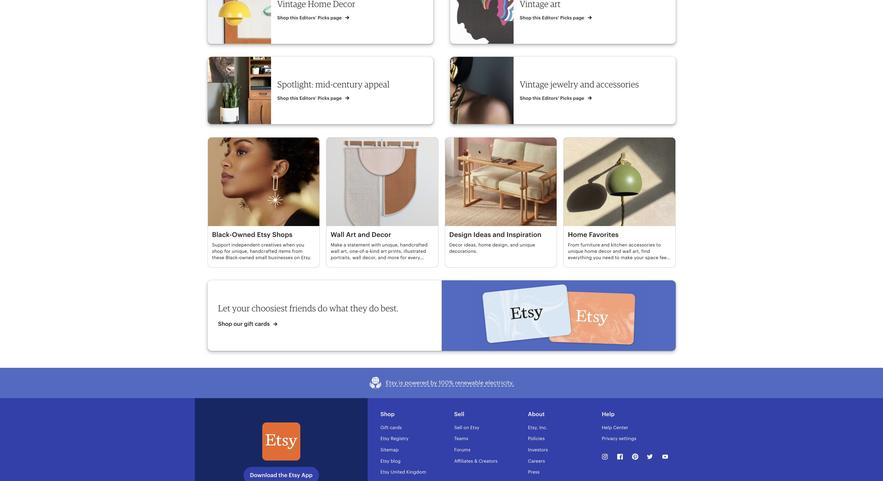 Task type: vqa. For each thing, say whether or not it's contained in the screenshot.
Customer
no



Task type: locate. For each thing, give the bounding box(es) containing it.
decor up need
[[599, 249, 612, 254]]

gift cards
[[381, 425, 402, 430]]

settings
[[619, 436, 637, 442]]

do left what
[[318, 303, 328, 314]]

1 horizontal spatial home
[[585, 249, 598, 254]]

etsy,
[[528, 425, 539, 430]]

design,
[[493, 242, 509, 248]]

sell up teams
[[455, 425, 463, 430]]

wall down "make"
[[331, 249, 340, 254]]

ideas,
[[464, 242, 478, 248]]

1 horizontal spatial you
[[594, 255, 602, 260]]

2 help from the top
[[602, 425, 613, 430]]

0 horizontal spatial decor
[[372, 231, 392, 239]]

decor up the "with" on the left of the page
[[372, 231, 392, 239]]

small
[[256, 255, 267, 260]]

0 vertical spatial handcrafted
[[400, 242, 428, 248]]

shop this editors' picks page link
[[197, 0, 433, 44], [440, 0, 676, 44]]

decor
[[372, 231, 392, 239], [450, 242, 463, 248]]

2 art, from the left
[[633, 249, 641, 254]]

black- inside support independent creatives when you shop for unique, handcrafted items from these black-owned small businesses on etsy.
[[226, 255, 239, 260]]

app
[[302, 472, 313, 479]]

etsy inside "button"
[[386, 380, 398, 386]]

0 vertical spatial you
[[296, 242, 305, 248]]

home down the furniture
[[585, 249, 598, 254]]

help up the help center
[[602, 411, 615, 418]]

1 horizontal spatial for
[[401, 255, 407, 260]]

your up our
[[232, 303, 250, 314]]

gift cards link
[[381, 425, 402, 430]]

help for help center
[[602, 425, 613, 430]]

1 vertical spatial decor
[[450, 242, 463, 248]]

0 vertical spatial unique
[[520, 242, 536, 248]]

art, inside from furniture and kitchen accessories to unique home decor and wall art, find everything you need to make your space feel like home.
[[633, 249, 641, 254]]

decor inside from furniture and kitchen accessories to unique home decor and wall art, find everything you need to make your space feel like home.
[[599, 249, 612, 254]]

forums link
[[455, 447, 471, 453]]

etsy up the forums link
[[471, 425, 480, 430]]

and down kitchen
[[613, 249, 622, 254]]

ideas
[[474, 231, 491, 239]]

1 do from the left
[[318, 303, 328, 314]]

etsy united kingdom
[[381, 470, 427, 475]]

and
[[581, 79, 595, 89], [358, 231, 370, 239], [493, 231, 505, 239], [511, 242, 519, 248], [602, 242, 610, 248], [613, 249, 622, 254], [378, 255, 387, 260]]

decor up decorations.
[[450, 242, 463, 248]]

sell on etsy link
[[455, 425, 480, 430]]

everything
[[568, 255, 592, 260]]

home
[[479, 242, 492, 248], [585, 249, 598, 254]]

home inside the decor ideas, home design, and unique decorations.
[[479, 242, 492, 248]]

handcrafted up small
[[250, 249, 278, 254]]

design
[[450, 231, 472, 239]]

for down support
[[224, 249, 231, 254]]

you
[[296, 242, 305, 248], [594, 255, 602, 260]]

1 vertical spatial sell
[[455, 425, 463, 430]]

you inside from furniture and kitchen accessories to unique home decor and wall art, find everything you need to make your space feel like home.
[[594, 255, 602, 260]]

1 horizontal spatial wall
[[353, 255, 362, 260]]

shop this editors' picks page
[[277, 15, 343, 20], [520, 15, 586, 20], [277, 95, 343, 101], [520, 95, 586, 101]]

businesses
[[269, 255, 293, 260]]

1 vertical spatial unique,
[[232, 249, 249, 254]]

0 horizontal spatial to
[[615, 255, 620, 260]]

1 horizontal spatial handcrafted
[[400, 242, 428, 248]]

sell up 'sell on etsy' "link" in the right bottom of the page
[[455, 411, 465, 418]]

1 vertical spatial unique
[[568, 249, 584, 254]]

shop
[[277, 15, 289, 20], [520, 15, 532, 20], [277, 95, 289, 101], [520, 95, 532, 101], [218, 321, 232, 327], [381, 411, 395, 418]]

on down from
[[294, 255, 300, 260]]

decor inside the decor ideas, home design, and unique decorations.
[[450, 242, 463, 248]]

0 horizontal spatial your
[[232, 303, 250, 314]]

black-
[[212, 231, 232, 239], [226, 255, 239, 260]]

cards up etsy registry
[[390, 425, 402, 430]]

unique, up prints,
[[382, 242, 399, 248]]

etsy up creatives
[[257, 231, 271, 239]]

1 horizontal spatial your
[[635, 255, 645, 260]]

0 vertical spatial sell
[[455, 411, 465, 418]]

1 horizontal spatial shop this editors' picks page link
[[440, 0, 676, 44]]

etsy is powered by 100% renewable electricity.
[[386, 380, 515, 386]]

you left need
[[594, 255, 602, 260]]

0 horizontal spatial unique,
[[232, 249, 249, 254]]

0 horizontal spatial do
[[318, 303, 328, 314]]

affiliates & creators
[[455, 459, 498, 464]]

do
[[318, 303, 328, 314], [369, 303, 379, 314]]

2 horizontal spatial wall
[[623, 249, 632, 254]]

1 vertical spatial for
[[401, 255, 407, 260]]

1 horizontal spatial unique,
[[382, 242, 399, 248]]

unique, down the independent
[[232, 249, 249, 254]]

your
[[635, 255, 645, 260], [232, 303, 250, 314]]

art,
[[341, 249, 349, 254], [633, 249, 641, 254]]

help up the 'privacy'
[[602, 425, 613, 430]]

etsy down gift
[[381, 436, 390, 442]]

mid-
[[316, 79, 333, 89]]

the
[[279, 472, 288, 479]]

editors'
[[300, 15, 317, 20], [542, 15, 560, 20], [300, 95, 317, 101], [542, 95, 560, 101]]

0 vertical spatial unique,
[[382, 242, 399, 248]]

and right "design,"
[[511, 242, 519, 248]]

unique down inspiration
[[520, 242, 536, 248]]

0 vertical spatial decor
[[372, 231, 392, 239]]

1 sell from the top
[[455, 411, 465, 418]]

1 shop this editors' picks page link from the left
[[197, 0, 433, 44]]

download the etsy app link
[[244, 467, 319, 481]]

0 vertical spatial decor
[[599, 249, 612, 254]]

1 horizontal spatial on
[[464, 425, 469, 430]]

etsy left is
[[386, 380, 398, 386]]

on up teams
[[464, 425, 469, 430]]

etsy, inc.
[[528, 425, 548, 430]]

0 vertical spatial help
[[602, 411, 615, 418]]

style.
[[345, 261, 357, 267]]

0 horizontal spatial handcrafted
[[250, 249, 278, 254]]

0 horizontal spatial on
[[294, 255, 300, 260]]

0 vertical spatial for
[[224, 249, 231, 254]]

accessories
[[597, 79, 640, 89], [629, 242, 656, 248]]

unique down from
[[568, 249, 584, 254]]

1 art, from the left
[[341, 249, 349, 254]]

help center
[[602, 425, 629, 430]]

gift
[[381, 425, 389, 430]]

about
[[528, 411, 545, 418]]

1 vertical spatial help
[[602, 425, 613, 430]]

to
[[657, 242, 661, 248], [615, 255, 620, 260]]

wall down one-
[[353, 255, 362, 260]]

do right "they"
[[369, 303, 379, 314]]

careers
[[528, 459, 545, 464]]

sell for sell
[[455, 411, 465, 418]]

your inside from furniture and kitchen accessories to unique home decor and wall art, find everything you need to make your space feel like home.
[[635, 255, 645, 260]]

1 vertical spatial black-
[[226, 255, 239, 260]]

art
[[381, 249, 387, 254]]

gift
[[244, 321, 254, 327]]

sell on etsy
[[455, 425, 480, 430]]

wall art and decor
[[331, 231, 392, 239]]

let
[[218, 303, 231, 314]]

1 horizontal spatial unique
[[568, 249, 584, 254]]

home down ideas
[[479, 242, 492, 248]]

handcrafted up the illustrated
[[400, 242, 428, 248]]

etsy down etsy blog link
[[381, 470, 390, 475]]

1 vertical spatial handcrafted
[[250, 249, 278, 254]]

policies
[[528, 436, 545, 442]]

1 horizontal spatial decor
[[599, 249, 612, 254]]

to up feel
[[657, 242, 661, 248]]

1 vertical spatial on
[[464, 425, 469, 430]]

affiliates
[[455, 459, 473, 464]]

every
[[408, 255, 421, 260]]

1 help from the top
[[602, 411, 615, 418]]

make a statement with unique, handcrafted wall art, one-of-a-kind art prints, illustrated portraits, wall decor, and more for every decor style.
[[331, 242, 428, 267]]

art, down a
[[341, 249, 349, 254]]

1 vertical spatial home
[[585, 249, 598, 254]]

0 horizontal spatial home
[[479, 242, 492, 248]]

0 vertical spatial your
[[635, 255, 645, 260]]

1 horizontal spatial to
[[657, 242, 661, 248]]

your down the find
[[635, 255, 645, 260]]

a
[[344, 242, 346, 248]]

decor down portraits,
[[331, 261, 344, 267]]

0 horizontal spatial unique
[[520, 242, 536, 248]]

decor ideas, home design, and unique decorations.
[[450, 242, 536, 254]]

a-
[[366, 249, 370, 254]]

0 horizontal spatial you
[[296, 242, 305, 248]]

sell
[[455, 411, 465, 418], [455, 425, 463, 430]]

handcrafted
[[400, 242, 428, 248], [250, 249, 278, 254]]

1 vertical spatial accessories
[[629, 242, 656, 248]]

2 sell from the top
[[455, 425, 463, 430]]

0 horizontal spatial decor
[[331, 261, 344, 267]]

decor,
[[363, 255, 377, 260]]

for right more
[[401, 255, 407, 260]]

and right 'jewelry'
[[581, 79, 595, 89]]

1 vertical spatial decor
[[331, 261, 344, 267]]

1 vertical spatial cards
[[390, 425, 402, 430]]

shop
[[212, 249, 223, 254]]

cards
[[255, 321, 270, 327], [390, 425, 402, 430]]

1 vertical spatial you
[[594, 255, 602, 260]]

and inside the decor ideas, home design, and unique decorations.
[[511, 242, 519, 248]]

0 vertical spatial home
[[479, 242, 492, 248]]

to right need
[[615, 255, 620, 260]]

0 vertical spatial on
[[294, 255, 300, 260]]

make
[[331, 242, 343, 248]]

you up from
[[296, 242, 305, 248]]

unique, inside make a statement with unique, handcrafted wall art, one-of-a-kind art prints, illustrated portraits, wall decor, and more for every decor style.
[[382, 242, 399, 248]]

like
[[568, 261, 576, 267]]

wall up make
[[623, 249, 632, 254]]

etsy blog link
[[381, 459, 401, 464]]

1 vertical spatial to
[[615, 255, 620, 260]]

you inside support independent creatives when you shop for unique, handcrafted items from these black-owned small businesses on etsy.
[[296, 242, 305, 248]]

vintage
[[520, 79, 549, 89]]

0 horizontal spatial for
[[224, 249, 231, 254]]

from furniture and kitchen accessories to unique home decor and wall art, find everything you need to make your space feel like home.
[[568, 242, 669, 267]]

cards right gift
[[255, 321, 270, 327]]

black-owned etsy shops
[[212, 231, 293, 239]]

black- up support
[[212, 231, 232, 239]]

and down art at the left bottom of the page
[[378, 255, 387, 260]]

1 horizontal spatial decor
[[450, 242, 463, 248]]

0 horizontal spatial wall
[[331, 249, 340, 254]]

black- right these
[[226, 255, 239, 260]]

unique inside from furniture and kitchen accessories to unique home decor and wall art, find everything you need to make your space feel like home.
[[568, 249, 584, 254]]

for
[[224, 249, 231, 254], [401, 255, 407, 260]]

art, inside make a statement with unique, handcrafted wall art, one-of-a-kind art prints, illustrated portraits, wall decor, and more for every decor style.
[[341, 249, 349, 254]]

1 horizontal spatial art,
[[633, 249, 641, 254]]

0 horizontal spatial art,
[[341, 249, 349, 254]]

etsy
[[257, 231, 271, 239], [386, 380, 398, 386], [471, 425, 480, 430], [381, 436, 390, 442], [381, 459, 390, 464], [381, 470, 390, 475], [289, 472, 300, 479]]

1 horizontal spatial do
[[369, 303, 379, 314]]

art, left the find
[[633, 249, 641, 254]]

etsy.
[[301, 255, 312, 260]]

0 vertical spatial cards
[[255, 321, 270, 327]]

0 horizontal spatial shop this editors' picks page link
[[197, 0, 433, 44]]

home
[[568, 231, 588, 239]]



Task type: describe. For each thing, give the bounding box(es) containing it.
and down favorites
[[602, 242, 610, 248]]

united
[[391, 470, 406, 475]]

press
[[528, 470, 540, 475]]

help center link
[[602, 425, 629, 430]]

more
[[388, 255, 399, 260]]

renewable
[[455, 380, 484, 386]]

creatives
[[261, 242, 282, 248]]

what
[[330, 303, 349, 314]]

inspiration
[[507, 231, 542, 239]]

one-
[[350, 249, 360, 254]]

jewelry
[[551, 79, 579, 89]]

0 vertical spatial to
[[657, 242, 661, 248]]

affiliates & creators link
[[455, 459, 498, 464]]

with
[[372, 242, 381, 248]]

illustrated
[[404, 249, 426, 254]]

0 vertical spatial accessories
[[597, 79, 640, 89]]

decor inside make a statement with unique, handcrafted wall art, one-of-a-kind art prints, illustrated portraits, wall decor, and more for every decor style.
[[331, 261, 344, 267]]

1 vertical spatial your
[[232, 303, 250, 314]]

help for help
[[602, 411, 615, 418]]

teams
[[455, 436, 469, 442]]

policies link
[[528, 436, 545, 442]]

from
[[292, 249, 303, 254]]

appeal
[[365, 79, 390, 89]]

download
[[250, 472, 277, 479]]

etsy blog
[[381, 459, 401, 464]]

home favorites
[[568, 231, 619, 239]]

&
[[475, 459, 478, 464]]

shop our gift cards
[[218, 321, 271, 327]]

privacy settings link
[[602, 436, 637, 442]]

furniture
[[581, 242, 601, 248]]

design ideas and inspiration
[[450, 231, 542, 239]]

registry
[[391, 436, 409, 442]]

handcrafted inside support independent creatives when you shop for unique, handcrafted items from these black-owned small businesses on etsy.
[[250, 249, 278, 254]]

press link
[[528, 470, 540, 475]]

etsy registry link
[[381, 436, 409, 442]]

accessories inside from furniture and kitchen accessories to unique home decor and wall art, find everything you need to make your space feel like home.
[[629, 242, 656, 248]]

1 horizontal spatial cards
[[390, 425, 402, 430]]

spotlight:
[[277, 79, 314, 89]]

unique, inside support independent creatives when you shop for unique, handcrafted items from these black-owned small businesses on etsy.
[[232, 249, 249, 254]]

these
[[212, 255, 225, 260]]

favorites
[[589, 231, 619, 239]]

etsy united kingdom link
[[381, 470, 427, 475]]

unique inside the decor ideas, home design, and unique decorations.
[[520, 242, 536, 248]]

our
[[234, 321, 243, 327]]

investors link
[[528, 447, 548, 453]]

space
[[646, 255, 659, 260]]

spotlight: mid-century appeal
[[277, 79, 390, 89]]

best.
[[381, 303, 399, 314]]

on inside support independent creatives when you shop for unique, handcrafted items from these black-owned small businesses on etsy.
[[294, 255, 300, 260]]

2 shop this editors' picks page link from the left
[[440, 0, 676, 44]]

electricity.
[[486, 380, 515, 386]]

0 vertical spatial black-
[[212, 231, 232, 239]]

they
[[350, 303, 368, 314]]

handcrafted inside make a statement with unique, handcrafted wall art, one-of-a-kind art prints, illustrated portraits, wall decor, and more for every decor style.
[[400, 242, 428, 248]]

wall
[[331, 231, 345, 239]]

sell for sell on etsy
[[455, 425, 463, 430]]

need
[[603, 255, 614, 260]]

0 horizontal spatial cards
[[255, 321, 270, 327]]

by
[[431, 380, 437, 386]]

careers link
[[528, 459, 545, 464]]

statement
[[348, 242, 370, 248]]

etsy, inc. link
[[528, 425, 548, 430]]

make
[[621, 255, 633, 260]]

portraits,
[[331, 255, 351, 260]]

and inside make a statement with unique, handcrafted wall art, one-of-a-kind art prints, illustrated portraits, wall decor, and more for every decor style.
[[378, 255, 387, 260]]

privacy settings
[[602, 436, 637, 442]]

etsy right the
[[289, 472, 300, 479]]

2 do from the left
[[369, 303, 379, 314]]

and up "design,"
[[493, 231, 505, 239]]

art
[[346, 231, 356, 239]]

owned
[[239, 255, 254, 260]]

vintage jewelry and accessories
[[520, 79, 640, 89]]

forums
[[455, 447, 471, 453]]

100%
[[439, 380, 454, 386]]

century
[[333, 79, 363, 89]]

for inside make a statement with unique, handcrafted wall art, one-of-a-kind art prints, illustrated portraits, wall decor, and more for every decor style.
[[401, 255, 407, 260]]

powered
[[405, 380, 429, 386]]

is
[[399, 380, 403, 386]]

support independent creatives when you shop for unique, handcrafted items from these black-owned small businesses on etsy.
[[212, 242, 312, 260]]

center
[[614, 425, 629, 430]]

feel
[[660, 255, 669, 260]]

let your choosiest friends do what they do best.
[[218, 303, 399, 314]]

support
[[212, 242, 230, 248]]

wall inside from furniture and kitchen accessories to unique home decor and wall art, find everything you need to make your space feel like home.
[[623, 249, 632, 254]]

investors
[[528, 447, 548, 453]]

privacy
[[602, 436, 618, 442]]

etsy registry
[[381, 436, 409, 442]]

for inside support independent creatives when you shop for unique, handcrafted items from these black-owned small businesses on etsy.
[[224, 249, 231, 254]]

items
[[279, 249, 291, 254]]

from
[[568, 242, 580, 248]]

etsy left blog
[[381, 459, 390, 464]]

kitchen
[[611, 242, 628, 248]]

home inside from furniture and kitchen accessories to unique home decor and wall art, find everything you need to make your space feel like home.
[[585, 249, 598, 254]]

owned
[[232, 231, 256, 239]]

home.
[[577, 261, 591, 267]]

and up statement
[[358, 231, 370, 239]]

independent
[[232, 242, 260, 248]]

of-
[[360, 249, 366, 254]]

sitemap link
[[381, 447, 399, 453]]



